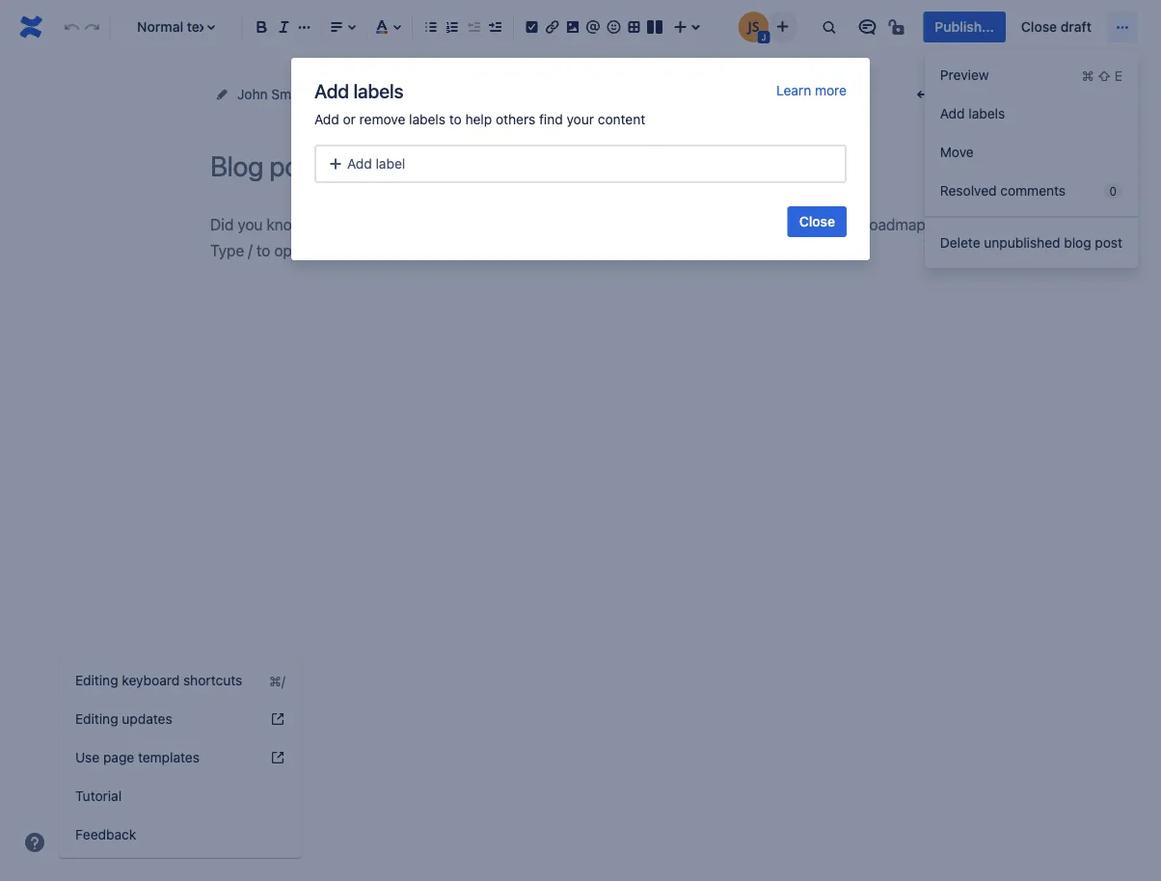 Task type: describe. For each thing, give the bounding box(es) containing it.
action item image
[[520, 15, 543, 39]]

help image for use page templates
[[270, 750, 286, 766]]

close for close draft
[[1021, 19, 1057, 35]]

remove
[[359, 111, 405, 127]]

blog link
[[330, 83, 358, 106]]

more
[[815, 82, 847, 98]]

more image
[[1111, 15, 1134, 39]]

2 vertical spatial help image
[[23, 831, 46, 855]]

close draft
[[1021, 19, 1092, 35]]

editing for editing updates
[[75, 711, 118, 727]]

confluence image
[[15, 12, 46, 42]]

Blog post title text field
[[210, 150, 943, 182]]

tutorial button
[[60, 777, 301, 816]]

learn more
[[776, 82, 847, 98]]

feedback button
[[60, 816, 301, 855]]

numbered list ⌘⇧7 image
[[441, 15, 464, 39]]

shortcuts
[[183, 673, 242, 689]]

labels inside button
[[969, 106, 1005, 122]]

others
[[496, 111, 536, 127]]

bullet list ⌘⇧8 image
[[419, 15, 443, 39]]

editing updates link
[[60, 700, 301, 739]]

post
[[1095, 235, 1123, 251]]

editing keyboard shortcuts
[[75, 673, 242, 689]]

editing updates
[[75, 711, 172, 727]]

page
[[103, 750, 134, 766]]

label
[[376, 156, 405, 172]]

emoji image
[[602, 15, 625, 39]]

to
[[449, 111, 462, 127]]

find
[[539, 111, 563, 127]]

your
[[567, 111, 594, 127]]

john smith image
[[738, 12, 769, 42]]

unpublished
[[984, 235, 1061, 251]]

updates
[[122, 711, 172, 727]]

move button
[[925, 133, 1138, 172]]

editing for editing keyboard shortcuts
[[75, 673, 118, 689]]

add up or
[[314, 79, 349, 102]]

publish... button
[[923, 12, 1006, 42]]

templates
[[138, 750, 200, 766]]

delete unpublished blog post
[[940, 235, 1123, 251]]

smith
[[271, 86, 307, 102]]

layouts image
[[643, 15, 666, 39]]

draft
[[1061, 19, 1092, 35]]

delete unpublished blog post button
[[925, 224, 1138, 262]]

use page templates link
[[60, 739, 301, 777]]

preview
[[940, 67, 989, 83]]

add labels inside button
[[940, 106, 1005, 122]]

undo ⌘z image
[[60, 15, 83, 39]]

confluence image
[[15, 12, 46, 42]]

group containing preview
[[925, 50, 1138, 216]]

resolved comments
[[940, 183, 1066, 199]]



Task type: vqa. For each thing, say whether or not it's contained in the screenshot.
Clear Image
no



Task type: locate. For each thing, give the bounding box(es) containing it.
1 editing from the top
[[75, 673, 118, 689]]

Main content area, start typing to enter text. text field
[[210, 211, 943, 264]]

make page full-width image
[[914, 83, 938, 106]]

labels down preview
[[969, 106, 1005, 122]]

keyboard
[[122, 673, 180, 689]]

learn
[[776, 82, 811, 98]]

john smith link
[[237, 83, 307, 106]]

move
[[940, 144, 974, 160]]

menu containing preview
[[925, 50, 1138, 268]]

add label
[[347, 156, 405, 172]]

add right make page full-width 'image'
[[940, 106, 965, 122]]

2 horizontal spatial labels
[[969, 106, 1005, 122]]

add or remove labels to help others find your content
[[314, 111, 646, 127]]

add labels up or
[[314, 79, 404, 102]]

labels left to
[[409, 111, 446, 127]]

add labels inside dialog
[[314, 79, 404, 102]]

1 horizontal spatial close
[[1021, 19, 1057, 35]]

add image, video, or file image
[[561, 15, 584, 39]]

mention image
[[582, 15, 605, 39]]

close inside button
[[799, 214, 835, 230]]

outdent ⇧tab image
[[462, 15, 485, 39]]

0 vertical spatial add labels
[[314, 79, 404, 102]]

italic ⌘i image
[[272, 15, 296, 39]]

john smith
[[237, 86, 307, 102]]

editing up editing updates
[[75, 673, 118, 689]]

help image
[[270, 712, 286, 727], [270, 750, 286, 766], [23, 831, 46, 855]]

add left label
[[347, 156, 372, 172]]

help
[[465, 111, 492, 127]]

add left or
[[314, 111, 339, 127]]

tutorial
[[75, 789, 122, 804]]

1 vertical spatial add labels
[[940, 106, 1005, 122]]

editing up use
[[75, 711, 118, 727]]

2 editing from the top
[[75, 711, 118, 727]]

1 vertical spatial help image
[[270, 750, 286, 766]]

0 horizontal spatial labels
[[353, 79, 404, 102]]

feedback
[[75, 827, 136, 843]]

⌘ ⇧ e
[[1082, 67, 1123, 83]]

link image
[[541, 15, 564, 39]]

publish...
[[935, 19, 994, 35]]

learn more link
[[776, 81, 847, 100]]

blog
[[330, 86, 358, 102]]

labels
[[353, 79, 404, 102], [969, 106, 1005, 122], [409, 111, 446, 127]]

add labels dialog
[[291, 58, 870, 260]]

⌘/
[[269, 673, 286, 689]]

table image
[[623, 15, 646, 39]]

help image inside editing updates link
[[270, 712, 286, 727]]

0 horizontal spatial add labels
[[314, 79, 404, 102]]

editing
[[75, 673, 118, 689], [75, 711, 118, 727]]

comments
[[1001, 183, 1066, 199]]

close
[[1021, 19, 1057, 35], [799, 214, 835, 230]]

blog
[[1064, 235, 1092, 251]]

redo ⌘⇧z image
[[81, 15, 104, 39]]

1 vertical spatial close
[[799, 214, 835, 230]]

close draft button
[[1010, 12, 1103, 42]]

menu
[[925, 50, 1138, 268]]

0 horizontal spatial close
[[799, 214, 835, 230]]

labels up "remove"
[[353, 79, 404, 102]]

resolved
[[940, 183, 997, 199]]

group
[[925, 50, 1138, 216]]

e
[[1115, 67, 1123, 83]]

0 vertical spatial editing
[[75, 673, 118, 689]]

1 vertical spatial editing
[[75, 711, 118, 727]]

indent tab image
[[483, 15, 507, 39]]

1 horizontal spatial add labels
[[940, 106, 1005, 122]]

or
[[343, 111, 356, 127]]

help image inside use page templates link
[[270, 750, 286, 766]]

move this blog image
[[214, 87, 230, 102]]

add labels
[[314, 79, 404, 102], [940, 106, 1005, 122]]

Add labels text field
[[322, 154, 473, 174]]

close for close
[[799, 214, 835, 230]]

0 vertical spatial close
[[1021, 19, 1057, 35]]

use page templates
[[75, 750, 200, 766]]

bold ⌘b image
[[250, 15, 273, 39]]

delete
[[940, 235, 981, 251]]

close inside button
[[1021, 19, 1057, 35]]

add inside button
[[940, 106, 965, 122]]

⇧
[[1098, 67, 1111, 83]]

help image for editing updates
[[270, 712, 286, 727]]

content
[[598, 111, 646, 127]]

0
[[1110, 184, 1117, 198]]

add labels button
[[925, 95, 1138, 133]]

add
[[314, 79, 349, 102], [940, 106, 965, 122], [314, 111, 339, 127], [347, 156, 372, 172]]

close button
[[788, 206, 847, 237]]

john
[[237, 86, 268, 102]]

add labels down preview
[[940, 106, 1005, 122]]

use
[[75, 750, 100, 766]]

0 vertical spatial help image
[[270, 712, 286, 727]]

⌘
[[1082, 67, 1094, 83]]

1 horizontal spatial labels
[[409, 111, 446, 127]]



